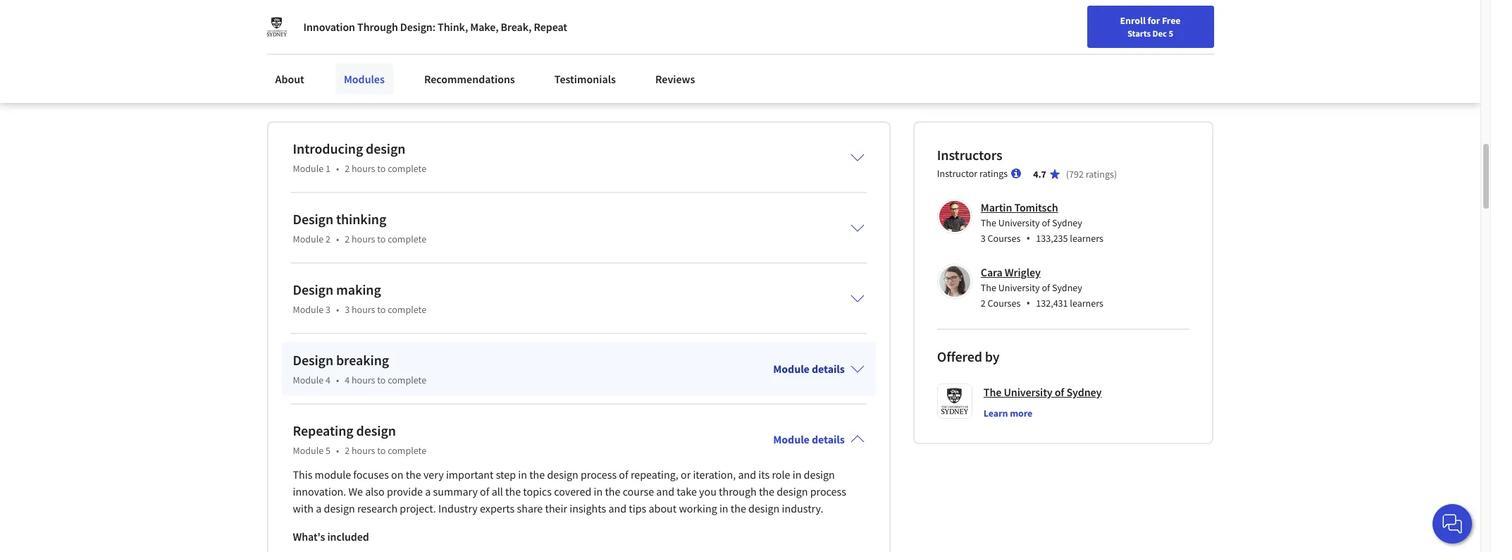 Task type: locate. For each thing, give the bounding box(es) containing it.
0 horizontal spatial become
[[338, 44, 375, 57]]

courses for cara
[[988, 297, 1021, 309]]

thinking
[[336, 210, 387, 228]]

• inside cara wrigley the university of sydney 2 courses • 132,431 learners
[[1027, 295, 1031, 311]]

hours up focuses
[[352, 444, 375, 457]]

• for design making
[[336, 303, 339, 316]]

process up industry.
[[811, 484, 847, 498]]

to right 1
[[377, 162, 386, 175]]

• right 1
[[336, 162, 339, 175]]

modules link
[[336, 63, 393, 94]]

domain
[[775, 29, 810, 42]]

design inside the evolution of design has seen it become a discipline no longer limited to the concerns of a singular, specific domain and develop to become a pathway for solving complex, nonlinear problems. design is becoming a capability-enhancing skill, equipping people with the ability to deal with uncertainty, complexity and failure.
[[344, 29, 374, 42]]

martin tomitsch the university of sydney 3 courses • 133,235 learners
[[981, 200, 1104, 246]]

design left breaking
[[293, 351, 334, 369]]

module inside design thinking module 2 • 2 hours to complete
[[293, 232, 324, 245]]

for up dec
[[1148, 14, 1161, 27]]

0 horizontal spatial process
[[581, 467, 617, 481]]

a down very
[[425, 484, 431, 498]]

and left failure.
[[609, 58, 626, 72]]

become up solving at the left of page
[[429, 29, 466, 42]]

university inside cara wrigley the university of sydney 2 courses • 132,431 learners
[[999, 281, 1040, 294]]

more for learn more
[[1010, 407, 1033, 419]]

• inside repeating design module 5 • 2 hours to complete
[[336, 444, 339, 457]]

(
[[1067, 168, 1070, 180]]

process up covered
[[581, 467, 617, 481]]

1 horizontal spatial become
[[429, 29, 466, 42]]

for inside the evolution of design has seen it become a discipline no longer limited to the concerns of a singular, specific domain and develop to become a pathway for solving complex, nonlinear problems. design is becoming a capability-enhancing skill, equipping people with the ability to deal with uncertainty, complexity and failure.
[[428, 44, 441, 57]]

by
[[986, 347, 1000, 365]]

with up modules
[[372, 58, 392, 72]]

design inside design making module 3 • 3 hours to complete
[[293, 280, 334, 298]]

5 inside enroll for free starts dec 5
[[1169, 27, 1174, 39]]

read more
[[267, 84, 320, 97]]

cara wrigley link
[[981, 265, 1041, 279]]

more down equipping
[[294, 84, 320, 97]]

design:
[[400, 20, 436, 34]]

0 vertical spatial 5
[[1169, 27, 1174, 39]]

1 courses from the top
[[988, 232, 1021, 244]]

complete for repeating design
[[388, 444, 427, 457]]

and up skill,
[[267, 44, 284, 57]]

4 down breaking
[[345, 374, 350, 386]]

sydney
[[1053, 216, 1083, 229], [1053, 281, 1083, 294], [1067, 385, 1102, 399]]

university for tomitsch
[[999, 216, 1040, 229]]

find your new career
[[1090, 44, 1178, 57]]

hours inside design making module 3 • 3 hours to complete
[[352, 303, 375, 316]]

0 vertical spatial details
[[812, 362, 845, 376]]

ratings down instructors
[[980, 167, 1008, 180]]

4 complete from the top
[[388, 374, 427, 386]]

module inside introducing design module 1 • 2 hours to complete
[[293, 162, 324, 175]]

sydney inside cara wrigley the university of sydney 2 courses • 132,431 learners
[[1053, 281, 1083, 294]]

0 vertical spatial for
[[1148, 14, 1161, 27]]

details
[[812, 362, 845, 376], [812, 432, 845, 446]]

design breaking module 4 • 4 hours to complete
[[293, 351, 427, 386]]

courses down martin
[[988, 232, 1021, 244]]

design left "making"
[[293, 280, 334, 298]]

2 hours from the top
[[352, 232, 375, 245]]

research
[[357, 501, 398, 515]]

to up focuses
[[377, 444, 386, 457]]

hours down breaking
[[352, 374, 375, 386]]

with down 'complex,'
[[476, 58, 496, 72]]

2 details from the top
[[812, 432, 845, 446]]

hours inside design breaking module 4 • 4 hours to complete
[[352, 374, 375, 386]]

• left 133,235
[[1027, 230, 1031, 246]]

pathway
[[386, 44, 425, 57]]

what's included
[[293, 529, 369, 543]]

becoming
[[662, 44, 707, 57]]

2 inside cara wrigley the university of sydney 2 courses • 132,431 learners
[[981, 297, 986, 309]]

courses for martin
[[988, 232, 1021, 244]]

the university of sydney link
[[984, 383, 1102, 400]]

• down thinking
[[336, 232, 339, 245]]

university down the martin tomitsch link
[[999, 216, 1040, 229]]

the left course
[[605, 484, 621, 498]]

module inside design breaking module 4 • 4 hours to complete
[[293, 374, 324, 386]]

1 vertical spatial for
[[428, 44, 441, 57]]

the down cara
[[981, 281, 997, 294]]

1 horizontal spatial more
[[1010, 407, 1033, 419]]

design inside the evolution of design has seen it become a discipline no longer limited to the concerns of a singular, specific domain and develop to become a pathway for solving complex, nonlinear problems. design is becoming a capability-enhancing skill, equipping people with the ability to deal with uncertainty, complexity and failure.
[[618, 44, 650, 57]]

repeat
[[534, 20, 568, 34]]

become
[[429, 29, 466, 42], [338, 44, 375, 57]]

4 hours from the top
[[352, 374, 375, 386]]

course
[[623, 484, 654, 498]]

deal
[[454, 58, 474, 72]]

their
[[545, 501, 568, 515]]

1 vertical spatial details
[[812, 432, 845, 446]]

0 vertical spatial university
[[999, 216, 1040, 229]]

1 vertical spatial process
[[811, 484, 847, 498]]

design
[[618, 44, 650, 57], [293, 210, 334, 228], [293, 280, 334, 298], [293, 351, 334, 369]]

2 right 1
[[345, 162, 350, 175]]

1 horizontal spatial 4
[[345, 374, 350, 386]]

complete inside repeating design module 5 • 2 hours to complete
[[388, 444, 427, 457]]

problems.
[[569, 44, 616, 57]]

complete
[[388, 162, 427, 175], [388, 232, 427, 245], [388, 303, 427, 316], [388, 374, 427, 386], [388, 444, 427, 457]]

the university of sydney image
[[267, 17, 287, 37]]

• inside introducing design module 1 • 2 hours to complete
[[336, 162, 339, 175]]

3 hours from the top
[[352, 303, 375, 316]]

hours inside repeating design module 5 • 2 hours to complete
[[352, 444, 375, 457]]

offered by
[[938, 347, 1000, 365]]

has
[[377, 29, 393, 42]]

hours
[[352, 162, 375, 175], [352, 232, 375, 245], [352, 303, 375, 316], [352, 374, 375, 386], [352, 444, 375, 457]]

design inside design thinking module 2 • 2 hours to complete
[[293, 210, 334, 228]]

0 horizontal spatial 5
[[326, 444, 331, 457]]

and up about
[[657, 484, 675, 498]]

3 down "making"
[[345, 303, 350, 316]]

0 vertical spatial module details
[[774, 362, 845, 376]]

learners inside martin tomitsch the university of sydney 3 courses • 133,235 learners
[[1071, 232, 1104, 244]]

2 inside repeating design module 5 • 2 hours to complete
[[345, 444, 350, 457]]

with down innovation.
[[293, 501, 314, 515]]

module for repeating design
[[293, 444, 324, 457]]

enroll
[[1121, 14, 1146, 27]]

find
[[1090, 44, 1108, 57]]

hours right 1
[[352, 162, 375, 175]]

• down "making"
[[336, 303, 339, 316]]

read
[[267, 84, 291, 97]]

discipline
[[476, 29, 519, 42]]

1
[[326, 162, 331, 175]]

a down has
[[378, 44, 383, 57]]

skill,
[[267, 58, 287, 72]]

evolution
[[287, 29, 330, 42]]

2 down cara
[[981, 297, 986, 309]]

step
[[496, 467, 516, 481]]

courses inside martin tomitsch the university of sydney 3 courses • 133,235 learners
[[988, 232, 1021, 244]]

• for repeating design
[[336, 444, 339, 457]]

to down thinking
[[377, 232, 386, 245]]

module details for breaking
[[774, 362, 845, 376]]

become up people
[[338, 44, 375, 57]]

1 vertical spatial learners
[[1071, 297, 1104, 309]]

cara wrigley image
[[940, 266, 971, 297]]

sydney for tomitsch
[[1053, 216, 1083, 229]]

complete inside design breaking module 4 • 4 hours to complete
[[388, 374, 427, 386]]

learners inside cara wrigley the university of sydney 2 courses • 132,431 learners
[[1071, 297, 1104, 309]]

hours for repeating design
[[352, 444, 375, 457]]

2 courses from the top
[[988, 297, 1021, 309]]

sydney inside martin tomitsch the university of sydney 3 courses • 133,235 learners
[[1053, 216, 1083, 229]]

learners for tomitsch
[[1071, 232, 1104, 244]]

more right learn
[[1010, 407, 1033, 419]]

design making module 3 • 3 hours to complete
[[293, 280, 427, 316]]

about
[[649, 501, 677, 515]]

introducing design module 1 • 2 hours to complete
[[293, 139, 427, 175]]

all
[[492, 484, 503, 498]]

0 vertical spatial courses
[[988, 232, 1021, 244]]

0 vertical spatial learners
[[1071, 232, 1104, 244]]

hours for design thinking
[[352, 232, 375, 245]]

5 right dec
[[1169, 27, 1174, 39]]

reviews link
[[647, 63, 704, 94]]

topics
[[523, 484, 552, 498]]

5 inside repeating design module 5 • 2 hours to complete
[[326, 444, 331, 457]]

• down breaking
[[336, 374, 339, 386]]

module inside design making module 3 • 3 hours to complete
[[293, 303, 324, 316]]

2
[[345, 162, 350, 175], [326, 232, 331, 245], [345, 232, 350, 245], [981, 297, 986, 309], [345, 444, 350, 457]]

• left 132,431
[[1027, 295, 1031, 311]]

complete for design thinking
[[388, 232, 427, 245]]

the down martin
[[981, 216, 997, 229]]

to down breaking
[[377, 374, 386, 386]]

you
[[700, 484, 717, 498]]

project.
[[400, 501, 436, 515]]

the down through
[[731, 501, 747, 515]]

complete inside design thinking module 2 • 2 hours to complete
[[388, 232, 427, 245]]

this module focuses on the very important step in the design process of repeating, or iteration, and its role in design innovation. we also provide a summary of all the topics covered in the course and take you through the design process with a design research project. industry experts share their insights and tips about working in the design industry.
[[293, 467, 847, 515]]

university down wrigley
[[999, 281, 1040, 294]]

design up failure.
[[618, 44, 650, 57]]

1 horizontal spatial 5
[[1169, 27, 1174, 39]]

more for read more
[[294, 84, 320, 97]]

2 down thinking
[[345, 232, 350, 245]]

included
[[327, 529, 369, 543]]

module details
[[774, 362, 845, 376], [774, 432, 845, 446]]

hours down thinking
[[352, 232, 375, 245]]

2 learners from the top
[[1071, 297, 1104, 309]]

with
[[372, 58, 392, 72], [476, 58, 496, 72], [293, 501, 314, 515]]

uncertainty,
[[499, 58, 553, 72]]

2 complete from the top
[[388, 232, 427, 245]]

1 module details from the top
[[774, 362, 845, 376]]

0 horizontal spatial for
[[428, 44, 441, 57]]

learners right 133,235
[[1071, 232, 1104, 244]]

university inside the university of sydney link
[[1004, 385, 1053, 399]]

a down innovation.
[[316, 501, 322, 515]]

learners right 132,431
[[1071, 297, 1104, 309]]

to inside design making module 3 • 3 hours to complete
[[377, 303, 386, 316]]

take
[[677, 484, 697, 498]]

breaking
[[336, 351, 389, 369]]

1 learners from the top
[[1071, 232, 1104, 244]]

very
[[424, 467, 444, 481]]

for inside enroll for free starts dec 5
[[1148, 14, 1161, 27]]

the
[[267, 29, 284, 42], [981, 216, 997, 229], [981, 281, 997, 294], [984, 385, 1002, 399]]

for up ability
[[428, 44, 441, 57]]

hours inside introducing design module 1 • 2 hours to complete
[[352, 162, 375, 175]]

instructors
[[938, 146, 1003, 163]]

0 horizontal spatial 4
[[326, 374, 331, 386]]

module for design thinking
[[293, 232, 324, 245]]

concerns
[[632, 29, 674, 42]]

courses down cara wrigley link
[[988, 297, 1021, 309]]

2 module details from the top
[[774, 432, 845, 446]]

• inside design thinking module 2 • 2 hours to complete
[[336, 232, 339, 245]]

• inside design making module 3 • 3 hours to complete
[[336, 303, 339, 316]]

• for design breaking
[[336, 374, 339, 386]]

module inside repeating design module 5 • 2 hours to complete
[[293, 444, 324, 457]]

starts
[[1128, 27, 1151, 39]]

• up "module"
[[336, 444, 339, 457]]

in
[[518, 467, 527, 481], [793, 467, 802, 481], [594, 484, 603, 498], [720, 501, 729, 515]]

hours down "making"
[[352, 303, 375, 316]]

0 vertical spatial process
[[581, 467, 617, 481]]

2 inside introducing design module 1 • 2 hours to complete
[[345, 162, 350, 175]]

learn more
[[984, 407, 1033, 419]]

this
[[293, 467, 313, 481]]

5 hours from the top
[[352, 444, 375, 457]]

to down "making"
[[377, 303, 386, 316]]

ratings right 792
[[1086, 168, 1115, 180]]

0 horizontal spatial more
[[294, 84, 320, 97]]

design thinking module 2 • 2 hours to complete
[[293, 210, 427, 245]]

the up learn
[[984, 385, 1002, 399]]

1 hours from the top
[[352, 162, 375, 175]]

1 horizontal spatial for
[[1148, 14, 1161, 27]]

2 vertical spatial sydney
[[1067, 385, 1102, 399]]

2 up design making module 3 • 3 hours to complete
[[326, 232, 331, 245]]

1 vertical spatial 5
[[326, 444, 331, 457]]

None search field
[[201, 37, 539, 65]]

the down 'pathway'
[[394, 58, 410, 72]]

recommendations link
[[416, 63, 524, 94]]

•
[[336, 162, 339, 175], [1027, 230, 1031, 246], [336, 232, 339, 245], [1027, 295, 1031, 311], [336, 303, 339, 316], [336, 374, 339, 386], [336, 444, 339, 457]]

university up learn more button
[[1004, 385, 1053, 399]]

1 vertical spatial university
[[999, 281, 1040, 294]]

martin tomitsch link
[[981, 200, 1059, 214]]

a down singular,
[[710, 44, 715, 57]]

more
[[294, 84, 320, 97], [1010, 407, 1033, 419]]

5 complete from the top
[[388, 444, 427, 457]]

2 up "module"
[[345, 444, 350, 457]]

0 horizontal spatial with
[[293, 501, 314, 515]]

5 down the "repeating"
[[326, 444, 331, 457]]

3 complete from the top
[[388, 303, 427, 316]]

1 details from the top
[[812, 362, 845, 376]]

3 down martin
[[981, 232, 986, 244]]

module
[[315, 467, 351, 481]]

the right all
[[506, 484, 521, 498]]

2 horizontal spatial 3
[[981, 232, 986, 244]]

1 vertical spatial more
[[1010, 407, 1033, 419]]

design inside repeating design module 5 • 2 hours to complete
[[356, 421, 396, 439]]

• inside design breaking module 4 • 4 hours to complete
[[336, 374, 339, 386]]

important
[[446, 467, 494, 481]]

for
[[1148, 14, 1161, 27], [428, 44, 441, 57]]

courses inside cara wrigley the university of sydney 2 courses • 132,431 learners
[[988, 297, 1021, 309]]

singular,
[[697, 29, 736, 42]]

1 vertical spatial courses
[[988, 297, 1021, 309]]

2 for design
[[345, 232, 350, 245]]

through
[[719, 484, 757, 498]]

1 vertical spatial module details
[[774, 432, 845, 446]]

3 up design breaking module 4 • 4 hours to complete
[[326, 303, 331, 316]]

3 inside martin tomitsch the university of sydney 3 courses • 133,235 learners
[[981, 232, 986, 244]]

a
[[468, 29, 474, 42], [689, 29, 694, 42], [378, 44, 383, 57], [710, 44, 715, 57], [425, 484, 431, 498], [316, 501, 322, 515]]

hours for introducing design
[[352, 162, 375, 175]]

design inside design breaking module 4 • 4 hours to complete
[[293, 351, 334, 369]]

university inside martin tomitsch the university of sydney 3 courses • 133,235 learners
[[999, 216, 1040, 229]]

design for design thinking
[[293, 210, 334, 228]]

complete inside introducing design module 1 • 2 hours to complete
[[388, 162, 427, 175]]

1 vertical spatial sydney
[[1053, 281, 1083, 294]]

hours inside design thinking module 2 • 2 hours to complete
[[352, 232, 375, 245]]

in right 'step'
[[518, 467, 527, 481]]

of inside cara wrigley the university of sydney 2 courses • 132,431 learners
[[1042, 281, 1051, 294]]

complete inside design making module 3 • 3 hours to complete
[[388, 303, 427, 316]]

0 vertical spatial sydney
[[1053, 216, 1083, 229]]

repeating
[[293, 421, 354, 439]]

• inside martin tomitsch the university of sydney 3 courses • 133,235 learners
[[1027, 230, 1031, 246]]

1 vertical spatial become
[[338, 44, 375, 57]]

nonlinear
[[522, 44, 566, 57]]

1 complete from the top
[[388, 162, 427, 175]]

the up skill,
[[267, 29, 284, 42]]

design inside introducing design module 1 • 2 hours to complete
[[366, 139, 406, 157]]

133,235
[[1037, 232, 1069, 244]]

4 up the "repeating"
[[326, 374, 331, 386]]

design left thinking
[[293, 210, 334, 228]]

0 vertical spatial more
[[294, 84, 320, 97]]

2 vertical spatial university
[[1004, 385, 1053, 399]]



Task type: vqa. For each thing, say whether or not it's contained in the screenshot.
THE PERSONALIZE
no



Task type: describe. For each thing, give the bounding box(es) containing it.
enroll for free starts dec 5
[[1121, 14, 1181, 39]]

break,
[[501, 20, 532, 34]]

think,
[[438, 20, 468, 34]]

0 vertical spatial become
[[429, 29, 466, 42]]

innovation
[[304, 20, 355, 34]]

or
[[681, 467, 691, 481]]

enhancing
[[765, 44, 813, 57]]

chat with us image
[[1442, 513, 1464, 535]]

the inside martin tomitsch the university of sydney 3 courses • 133,235 learners
[[981, 216, 997, 229]]

wrigley
[[1005, 265, 1041, 279]]

1 horizontal spatial 3
[[345, 303, 350, 316]]

792
[[1070, 168, 1084, 180]]

summary
[[433, 484, 478, 498]]

is
[[652, 44, 659, 57]]

and left tips
[[609, 501, 627, 515]]

learn
[[984, 407, 1009, 419]]

module for introducing design
[[293, 162, 324, 175]]

2 for introducing
[[345, 162, 350, 175]]

modules
[[344, 72, 385, 86]]

provide
[[387, 484, 423, 498]]

module details for design
[[774, 432, 845, 446]]

industry.
[[782, 501, 824, 515]]

the inside cara wrigley the university of sydney 2 courses • 132,431 learners
[[981, 281, 997, 294]]

the inside the evolution of design has seen it become a discipline no longer limited to the concerns of a singular, specific domain and develop to become a pathway for solving complex, nonlinear problems. design is becoming a capability-enhancing skill, equipping people with the ability to deal with uncertainty, complexity and failure.
[[267, 29, 284, 42]]

repeating design module 5 • 2 hours to complete
[[293, 421, 427, 457]]

what's
[[293, 529, 325, 543]]

read more button
[[267, 83, 320, 98]]

no
[[522, 29, 534, 42]]

to inside design thinking module 2 • 2 hours to complete
[[377, 232, 386, 245]]

a up becoming
[[689, 29, 694, 42]]

new
[[1131, 44, 1149, 57]]

offered
[[938, 347, 983, 365]]

role
[[772, 467, 791, 481]]

make,
[[471, 20, 499, 34]]

in up insights
[[594, 484, 603, 498]]

experts
[[480, 501, 515, 515]]

to down innovation
[[326, 44, 336, 57]]

• for introducing design
[[336, 162, 339, 175]]

sydney for wrigley
[[1053, 281, 1083, 294]]

the up topics
[[530, 467, 545, 481]]

module for design making
[[293, 303, 324, 316]]

focuses
[[353, 467, 389, 481]]

1 4 from the left
[[326, 374, 331, 386]]

develop
[[287, 44, 324, 57]]

2 for repeating
[[345, 444, 350, 457]]

to up problems.
[[603, 29, 612, 42]]

martin tomitsch image
[[940, 201, 971, 232]]

longer
[[536, 29, 566, 42]]

testimonials link
[[546, 63, 625, 94]]

its
[[759, 467, 770, 481]]

learners for wrigley
[[1071, 297, 1104, 309]]

module for design breaking
[[293, 374, 324, 386]]

1 horizontal spatial ratings
[[1086, 168, 1115, 180]]

introducing
[[293, 139, 363, 157]]

limited
[[568, 29, 600, 42]]

people
[[338, 58, 370, 72]]

equipping
[[289, 58, 335, 72]]

1 horizontal spatial with
[[372, 58, 392, 72]]

industry
[[439, 501, 478, 515]]

we
[[349, 484, 363, 498]]

to left deal
[[442, 58, 452, 72]]

universities
[[224, 7, 282, 21]]

specific
[[738, 29, 772, 42]]

the right the on at the bottom
[[406, 467, 421, 481]]

4.7
[[1034, 168, 1047, 180]]

insights
[[570, 501, 607, 515]]

design for design making
[[293, 280, 334, 298]]

and left its
[[739, 467, 757, 481]]

through
[[358, 20, 398, 34]]

recommendations
[[424, 72, 515, 86]]

instructor
[[938, 167, 978, 180]]

english button
[[1185, 28, 1271, 74]]

martin
[[981, 200, 1013, 214]]

0 horizontal spatial 3
[[326, 303, 331, 316]]

repeating,
[[631, 467, 679, 481]]

complete for design making
[[388, 303, 427, 316]]

of inside martin tomitsch the university of sydney 3 courses • 133,235 learners
[[1042, 216, 1051, 229]]

also
[[365, 484, 385, 498]]

• for design thinking
[[336, 232, 339, 245]]

)
[[1115, 168, 1118, 180]]

on
[[391, 467, 404, 481]]

english
[[1211, 44, 1245, 58]]

1 horizontal spatial process
[[811, 484, 847, 498]]

instructor ratings
[[938, 167, 1008, 180]]

2 horizontal spatial with
[[476, 58, 496, 72]]

solving
[[443, 44, 476, 57]]

capability-
[[718, 44, 765, 57]]

132,431
[[1037, 297, 1069, 309]]

complexity
[[556, 58, 606, 72]]

ability
[[412, 58, 440, 72]]

complete for introducing design
[[388, 162, 427, 175]]

innovation through design: think, make, break, repeat
[[304, 20, 568, 34]]

cara wrigley the university of sydney 2 courses • 132,431 learners
[[981, 265, 1104, 311]]

with inside this module focuses on the very important step in the design process of repeating, or iteration, and its role in design innovation. we also provide a summary of all the topics covered in the course and take you through the design process with a design research project. industry experts share their insights and tips about working in the design industry.
[[293, 501, 314, 515]]

it
[[420, 29, 426, 42]]

2 4 from the left
[[345, 374, 350, 386]]

details for breaking
[[812, 362, 845, 376]]

complex,
[[478, 44, 520, 57]]

share
[[517, 501, 543, 515]]

the down its
[[759, 484, 775, 498]]

to inside repeating design module 5 • 2 hours to complete
[[377, 444, 386, 457]]

hours for design breaking
[[352, 374, 375, 386]]

to inside introducing design module 1 • 2 hours to complete
[[377, 162, 386, 175]]

hours for design making
[[352, 303, 375, 316]]

working
[[679, 501, 718, 515]]

covered
[[554, 484, 592, 498]]

complete for design breaking
[[388, 374, 427, 386]]

seen
[[396, 29, 417, 42]]

career
[[1151, 44, 1178, 57]]

design for design breaking
[[293, 351, 334, 369]]

tomitsch
[[1015, 200, 1059, 214]]

innovation.
[[293, 484, 346, 498]]

details for design
[[812, 432, 845, 446]]

free
[[1163, 14, 1181, 27]]

0 horizontal spatial ratings
[[980, 167, 1008, 180]]

the left the 'concerns'
[[615, 29, 630, 42]]

testimonials
[[555, 72, 616, 86]]

university for wrigley
[[999, 281, 1040, 294]]

to inside design breaking module 4 • 4 hours to complete
[[377, 374, 386, 386]]

in right role
[[793, 467, 802, 481]]

in down through
[[720, 501, 729, 515]]

a up solving at the left of page
[[468, 29, 474, 42]]

failure.
[[629, 58, 661, 72]]



